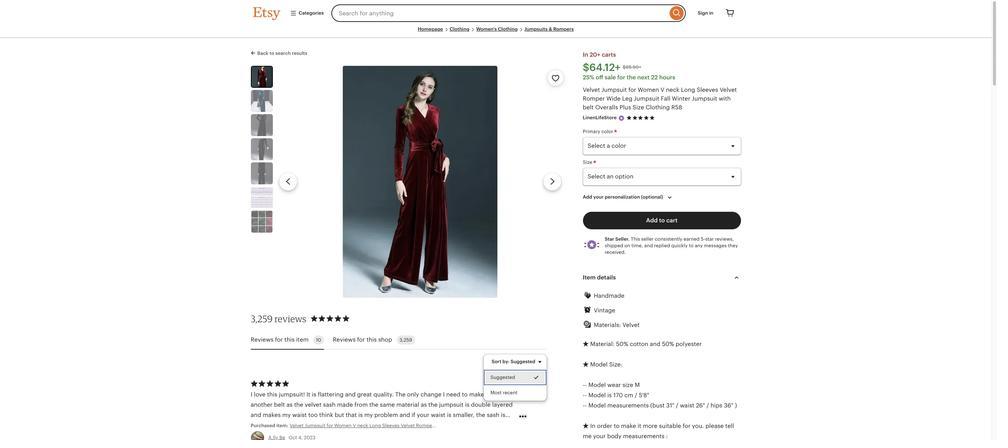 Task type: describe. For each thing, give the bounding box(es) containing it.
waist inside -- model wear size m -- model is 170 cm / 5'8" -- model measurements (bust 31" / waist 26" / hips 36" )
[[680, 402, 695, 409]]

add to cart button
[[583, 212, 741, 229]]

add to cart
[[647, 217, 678, 224]]

star
[[706, 236, 714, 242]]

is inside -- model wear size m -- model is 170 cm / 5'8" -- model measurements (bust 31" / waist 26" / hips 36" )
[[608, 392, 612, 399]]

most recent
[[491, 390, 518, 396]]

is down the layered
[[501, 412, 506, 419]]

and right the cotton
[[650, 341, 661, 347]]

reviews,
[[716, 236, 734, 242]]

36"
[[724, 402, 734, 409]]

materials:
[[594, 322, 621, 328]]

wear
[[608, 382, 621, 388]]

velvet jumpsuit for women v neck long sleeves velvet romper image 5 image
[[251, 162, 273, 184]]

reviews for reviews for this item
[[251, 336, 274, 343]]

carts
[[602, 51, 616, 58]]

m
[[635, 382, 640, 388]]

body
[[608, 433, 622, 440]]

3,259 reviews
[[251, 313, 307, 325]]

consistently
[[655, 236, 683, 242]]

is right it
[[312, 391, 317, 398]]

think
[[319, 412, 333, 419]]

clothing link
[[450, 26, 470, 32]]

details
[[597, 274, 616, 281]]

your inside ★ in order to make it more suitable for you. please tell me your body measurements :
[[594, 433, 606, 440]]

overalls
[[596, 104, 618, 111]]

size:
[[610, 361, 623, 368]]

vintage
[[594, 307, 616, 314]]

cotton
[[630, 341, 649, 347]]

22
[[651, 74, 658, 81]]

reviews for reviews for this shop
[[333, 336, 356, 343]]

5-
[[701, 236, 706, 242]]

1 as from the left
[[287, 402, 293, 409]]

sleeves
[[697, 86, 719, 93]]

please
[[706, 423, 724, 429]]

this seller consistently earned 5-star reviews, shipped on time, and replied quickly to any messages they received.
[[605, 236, 738, 255]]

hips
[[711, 402, 723, 409]]

shop
[[378, 336, 392, 343]]

(optional)
[[641, 194, 663, 200]]

too
[[308, 412, 318, 419]]

problem
[[375, 412, 398, 419]]

for inside ★ in order to make it more suitable for you. please tell me your body measurements :
[[683, 423, 691, 429]]

materials: velvet
[[594, 322, 640, 328]]

for inside velvet jumpsuit for women v neck long sleeves velvet romper wide leg jumpsuit fall winter jumpsuit with belt overalls plus size clothing r58
[[629, 86, 637, 93]]

and inside the 'this seller consistently earned 5-star reviews, shipped on time, and replied quickly to any messages they received.'
[[645, 243, 653, 248]]

0 horizontal spatial size
[[583, 159, 594, 165]]

is left the most
[[486, 391, 490, 398]]

the right from
[[370, 402, 379, 409]]

primary
[[583, 129, 601, 134]]

double
[[471, 402, 491, 409]]

back to search results link
[[251, 49, 307, 57]]

made
[[337, 402, 353, 409]]

1 horizontal spatial velvet jumpsuit for women v neck long sleeves velvet romper image 1 image
[[343, 66, 498, 298]]

rompers
[[554, 26, 574, 32]]

25%
[[583, 74, 595, 81]]

this for item
[[285, 336, 295, 343]]

another
[[251, 402, 273, 409]]

sort by: suggested button
[[486, 354, 550, 370]]

item
[[583, 274, 596, 281]]

to right back
[[270, 51, 274, 56]]

smaller,
[[453, 412, 475, 419]]

20+
[[590, 51, 601, 58]]

change
[[421, 391, 442, 398]]

clothing inside velvet jumpsuit for women v neck long sleeves velvet romper wide leg jumpsuit fall winter jumpsuit with belt overalls plus size clothing r58
[[646, 104, 670, 111]]

winter
[[672, 95, 691, 102]]

quality.
[[374, 391, 394, 398]]

the down jumpsuit!
[[294, 402, 303, 409]]

from
[[355, 402, 368, 409]]

same
[[380, 402, 395, 409]]

0 horizontal spatial clothing
[[450, 26, 470, 32]]

★ in order to make it more suitable for you. please tell me your body measurements :
[[583, 423, 734, 440]]

romper
[[583, 95, 605, 102]]

(bust
[[651, 402, 665, 409]]

measurements inside ★ in order to make it more suitable for you. please tell me your body measurements :
[[623, 433, 665, 440]]

in inside ★ in order to make it more suitable for you. please tell me your body measurements :
[[591, 423, 596, 429]]

2 horizontal spatial velvet
[[720, 86, 737, 93]]

your inside i love this jumpsuit!  it is flattering and great quality.  the only change i need to make is use another belt as the velvet sash made from the same material as the jumpsuit is double layered and makes my waist too think but that is my problem and if your waist is smaller, the sash is lovely.  recommend!
[[417, 412, 430, 419]]

love
[[254, 391, 266, 398]]

banner containing categories
[[240, 0, 752, 26]]

make inside ★ in order to make it more suitable for you. please tell me your body measurements :
[[621, 423, 636, 429]]

2 my from the left
[[365, 412, 373, 419]]

long
[[681, 86, 696, 93]]

31"
[[667, 402, 675, 409]]

but
[[335, 412, 344, 419]]

10
[[316, 337, 321, 343]]

material:
[[591, 341, 615, 347]]

add your personalization (optional) button
[[578, 190, 680, 205]]

this for shop
[[367, 336, 377, 343]]

messages
[[704, 243, 727, 248]]

1 horizontal spatial clothing
[[498, 26, 518, 32]]

the
[[395, 391, 406, 398]]

velvet jumpsuit for women v neck long sleeves velvet romper image 7 image
[[251, 211, 273, 233]]

the down $85.50+
[[627, 74, 636, 81]]

most
[[491, 390, 502, 396]]

purchased item:
[[251, 423, 290, 429]]

women's clothing
[[476, 26, 518, 32]]

1 horizontal spatial /
[[676, 402, 679, 409]]

item:
[[277, 423, 288, 429]]

★ for ★ in order to make it more suitable for you. please tell me your body measurements :
[[583, 423, 589, 429]]

and up lovely.
[[251, 412, 261, 419]]

it
[[307, 391, 311, 398]]

and left if
[[400, 412, 410, 419]]

model up order on the right bottom of page
[[589, 402, 606, 409]]

model left wear
[[589, 382, 606, 388]]

velvet jumpsuit for women v neck long sleeves velvet romper image 3 image
[[251, 114, 273, 136]]

more
[[643, 423, 658, 429]]

0 horizontal spatial sash
[[323, 402, 336, 409]]

3,259 for 3,259
[[400, 337, 412, 343]]

order
[[597, 423, 613, 429]]

this
[[631, 236, 640, 242]]

women's clothing link
[[476, 26, 518, 32]]

★ material: 50% cotton and 50% polyester
[[583, 341, 702, 347]]

★ for ★ material: 50% cotton and 50% polyester
[[583, 341, 589, 347]]

time,
[[632, 243, 643, 248]]

purchased
[[251, 423, 275, 429]]

for right "sale"
[[618, 74, 626, 81]]

suggested inside dropdown button
[[511, 359, 536, 364]]

categories button
[[285, 7, 329, 20]]

in 20+ carts
[[583, 51, 616, 58]]

jumpsuits
[[525, 26, 548, 32]]



Task type: locate. For each thing, give the bounding box(es) containing it.
0 horizontal spatial velvet
[[583, 86, 600, 93]]

v
[[661, 86, 665, 93]]

most recent button
[[484, 385, 547, 401]]

great
[[357, 391, 372, 398]]

jumpsuit
[[602, 86, 627, 93], [634, 95, 660, 102], [692, 95, 718, 102]]

r58
[[672, 104, 683, 111]]

received.
[[605, 249, 626, 255]]

2 reviews from the left
[[333, 336, 356, 343]]

to inside ★ in order to make it more suitable for you. please tell me your body measurements :
[[614, 423, 620, 429]]

your right if
[[417, 412, 430, 419]]

/ right cm
[[635, 392, 638, 399]]

your
[[594, 194, 604, 200], [417, 412, 430, 419], [594, 433, 606, 440]]

2 i from the left
[[443, 391, 445, 398]]

0 horizontal spatial this
[[267, 391, 277, 398]]

need
[[447, 391, 461, 398]]

/
[[635, 392, 638, 399], [676, 402, 679, 409], [707, 402, 709, 409]]

banner
[[240, 0, 752, 26]]

search
[[276, 51, 291, 56]]

0 horizontal spatial as
[[287, 402, 293, 409]]

170
[[614, 392, 623, 399]]

to right need
[[462, 391, 468, 398]]

velvet up the cotton
[[623, 322, 640, 328]]

0 vertical spatial ★
[[583, 341, 589, 347]]

polyester
[[676, 341, 702, 347]]

0 horizontal spatial reviews
[[251, 336, 274, 343]]

that
[[346, 412, 357, 419]]

size inside velvet jumpsuit for women v neck long sleeves velvet romper wide leg jumpsuit fall winter jumpsuit with belt overalls plus size clothing r58
[[633, 104, 645, 111]]

and up the made on the left of the page
[[345, 391, 356, 398]]

1 horizontal spatial this
[[285, 336, 295, 343]]

leg
[[622, 95, 633, 102]]

★ up me
[[583, 423, 589, 429]]

homepage link
[[418, 26, 443, 32]]

measurements inside -- model wear size m -- model is 170 cm / 5'8" -- model measurements (bust 31" / waist 26" / hips 36" )
[[608, 402, 649, 409]]

None search field
[[332, 4, 686, 22]]

★ left material:
[[583, 341, 589, 347]]

make
[[469, 391, 484, 398], [621, 423, 636, 429]]

reviews right 10
[[333, 336, 356, 343]]

tab list containing reviews for this item
[[251, 331, 547, 350]]

cart
[[667, 217, 678, 224]]

my down from
[[365, 412, 373, 419]]

make inside i love this jumpsuit!  it is flattering and great quality.  the only change i need to make is use another belt as the velvet sash made from the same material as the jumpsuit is double layered and makes my waist too think but that is my problem and if your waist is smaller, the sash is lovely.  recommend!
[[469, 391, 484, 398]]

this left shop in the left bottom of the page
[[367, 336, 377, 343]]

0 vertical spatial your
[[594, 194, 604, 200]]

seller.
[[616, 236, 630, 242]]

suggested button
[[484, 370, 547, 385]]

the down the double
[[476, 412, 486, 419]]

for up leg
[[629, 86, 637, 93]]

2 horizontal spatial this
[[367, 336, 377, 343]]

sale
[[605, 74, 616, 81]]

in up me
[[591, 423, 596, 429]]

women
[[638, 86, 659, 93]]

★ left size:
[[583, 361, 589, 368]]

0 vertical spatial measurements
[[608, 402, 649, 409]]

$64.12+
[[583, 61, 621, 73]]

sort by: suggested
[[492, 359, 536, 364]]

size
[[623, 382, 634, 388]]

2 50% from the left
[[662, 341, 674, 347]]

recent
[[503, 390, 518, 396]]

/ right 31" on the right of the page
[[676, 402, 679, 409]]

velvet
[[305, 402, 322, 409]]

1 50% from the left
[[616, 341, 629, 347]]

0 vertical spatial sash
[[323, 402, 336, 409]]

menu bar containing homepage
[[253, 26, 739, 38]]

jumpsuit down the sleeves
[[692, 95, 718, 102]]

50% left the cotton
[[616, 341, 629, 347]]

sign
[[698, 10, 708, 16]]

add for add your personalization (optional)
[[583, 194, 593, 200]]

in left 20+
[[583, 51, 589, 58]]

to inside 'button'
[[659, 217, 665, 224]]

0 horizontal spatial 3,259
[[251, 313, 273, 325]]

1 horizontal spatial 50%
[[662, 341, 674, 347]]

linenlifestore link
[[583, 115, 617, 120]]

0 vertical spatial in
[[583, 51, 589, 58]]

tab list
[[251, 331, 547, 350]]

sign in
[[698, 10, 714, 16]]

size
[[633, 104, 645, 111], [583, 159, 594, 165]]

personalization
[[605, 194, 640, 200]]

3,259 for 3,259 reviews
[[251, 313, 273, 325]]

to inside i love this jumpsuit!  it is flattering and great quality.  the only change i need to make is use another belt as the velvet sash made from the same material as the jumpsuit is double layered and makes my waist too think but that is my problem and if your waist is smaller, the sash is lovely.  recommend!
[[462, 391, 468, 398]]

reviews for this item
[[251, 336, 309, 343]]

1 horizontal spatial jumpsuit
[[634, 95, 660, 102]]

&
[[549, 26, 552, 32]]

velvet up romper
[[583, 86, 600, 93]]

is left 170 on the right bottom
[[608, 392, 612, 399]]

suggested up most recent
[[491, 375, 515, 380]]

to left cart
[[659, 217, 665, 224]]

clothing
[[450, 26, 470, 32], [498, 26, 518, 32], [646, 104, 670, 111]]

2 horizontal spatial jumpsuit
[[692, 95, 718, 102]]

jumpsuits & rompers link
[[525, 26, 574, 32]]

for left you.
[[683, 423, 691, 429]]

velvet jumpsuit for women v neck long sleeves velvet romper image 6 image
[[251, 186, 273, 208]]

recommend!
[[270, 422, 307, 429]]

1 horizontal spatial size
[[633, 104, 645, 111]]

neck
[[666, 86, 680, 93]]

50%
[[616, 341, 629, 347], [662, 341, 674, 347]]

waist left too
[[292, 412, 307, 419]]

★ for ★ model size:
[[583, 361, 589, 368]]

categories
[[299, 10, 324, 16]]

0 horizontal spatial i
[[251, 391, 253, 398]]

measurements down it
[[623, 433, 665, 440]]

0 horizontal spatial add
[[583, 194, 593, 200]]

0 horizontal spatial 50%
[[616, 341, 629, 347]]

velvet jumpsuit for women v neck long sleeves velvet romper image 1 image
[[343, 66, 498, 298], [252, 66, 272, 87]]

★ model size:
[[583, 361, 623, 368]]

/ right 26"
[[707, 402, 709, 409]]

homepage
[[418, 26, 443, 32]]

belt inside i love this jumpsuit!  it is flattering and great quality.  the only change i need to make is use another belt as the velvet sash made from the same material as the jumpsuit is double layered and makes my waist too think but that is my problem and if your waist is smaller, the sash is lovely.  recommend!
[[274, 402, 285, 409]]

1 vertical spatial measurements
[[623, 433, 665, 440]]

add inside dropdown button
[[583, 194, 593, 200]]

star_seller image
[[618, 115, 625, 121]]

earned
[[684, 236, 700, 242]]

0 horizontal spatial my
[[282, 412, 291, 419]]

my up recommend!
[[282, 412, 291, 419]]

is right that
[[359, 412, 363, 419]]

2 ★ from the top
[[583, 361, 589, 368]]

linenlifestore
[[583, 115, 617, 120]]

3 ★ from the top
[[583, 423, 589, 429]]

lovely.
[[251, 422, 269, 429]]

your down order on the right bottom of page
[[594, 433, 606, 440]]

menu
[[484, 354, 547, 401]]

Search for anything text field
[[332, 4, 668, 22]]

i left love
[[251, 391, 253, 398]]

as
[[287, 402, 293, 409], [421, 402, 427, 409]]

tell
[[726, 423, 734, 429]]

only
[[407, 391, 419, 398]]

as down change
[[421, 402, 427, 409]]

1 reviews from the left
[[251, 336, 274, 343]]

1 horizontal spatial 3,259
[[400, 337, 412, 343]]

the down change
[[429, 402, 438, 409]]

0 vertical spatial add
[[583, 194, 593, 200]]

jumpsuit down women
[[634, 95, 660, 102]]

belt down romper
[[583, 104, 594, 111]]

jumpsuits & rompers
[[525, 26, 574, 32]]

for left shop in the left bottom of the page
[[357, 336, 365, 343]]

1 vertical spatial suggested
[[491, 375, 515, 380]]

1 my from the left
[[282, 412, 291, 419]]

model
[[591, 361, 608, 368], [589, 382, 606, 388], [589, 392, 606, 399], [589, 402, 606, 409]]

flattering
[[318, 391, 344, 398]]

for down 3,259 reviews
[[275, 336, 283, 343]]

replied
[[654, 243, 670, 248]]

1 horizontal spatial belt
[[583, 104, 594, 111]]

0 horizontal spatial /
[[635, 392, 638, 399]]

as down jumpsuit!
[[287, 402, 293, 409]]

it
[[638, 423, 642, 429]]

sign in button
[[693, 7, 719, 20]]

0 vertical spatial belt
[[583, 104, 594, 111]]

to
[[270, 51, 274, 56], [659, 217, 665, 224], [689, 243, 694, 248], [462, 391, 468, 398], [614, 423, 620, 429]]

1 ★ from the top
[[583, 341, 589, 347]]

2 vertical spatial your
[[594, 433, 606, 440]]

1 vertical spatial ★
[[583, 361, 589, 368]]

this for jumpsuit!
[[267, 391, 277, 398]]

1 vertical spatial make
[[621, 423, 636, 429]]

5'8"
[[639, 392, 650, 399]]

2 vertical spatial ★
[[583, 423, 589, 429]]

add left personalization
[[583, 194, 593, 200]]

3,259 up reviews for this item
[[251, 313, 273, 325]]

if
[[412, 412, 416, 419]]

velvet up with
[[720, 86, 737, 93]]

1 horizontal spatial waist
[[431, 412, 446, 419]]

add for add to cart
[[647, 217, 658, 224]]

your left personalization
[[594, 194, 604, 200]]

this inside i love this jumpsuit!  it is flattering and great quality.  the only change i need to make is use another belt as the velvet sash made from the same material as the jumpsuit is double layered and makes my waist too think but that is my problem and if your waist is smaller, the sash is lovely.  recommend!
[[267, 391, 277, 398]]

belt up makes
[[274, 402, 285, 409]]

suggested inside button
[[491, 375, 515, 380]]

1 horizontal spatial i
[[443, 391, 445, 398]]

reviews for this shop
[[333, 336, 392, 343]]

waist left 26"
[[680, 402, 695, 409]]

and down seller
[[645, 243, 653, 248]]

1 horizontal spatial velvet
[[623, 322, 640, 328]]

suitable
[[659, 423, 682, 429]]

i
[[251, 391, 253, 398], [443, 391, 445, 398]]

sash down the layered
[[487, 412, 500, 419]]

to down earned
[[689, 243, 694, 248]]

:
[[666, 433, 668, 440]]

for
[[618, 74, 626, 81], [629, 86, 637, 93], [275, 336, 283, 343], [357, 336, 365, 343], [683, 423, 691, 429]]

hours
[[660, 74, 676, 81]]

1 vertical spatial sash
[[487, 412, 500, 419]]

this right love
[[267, 391, 277, 398]]

and
[[645, 243, 653, 248], [650, 341, 661, 347], [345, 391, 356, 398], [251, 412, 261, 419], [400, 412, 410, 419]]

0 horizontal spatial belt
[[274, 402, 285, 409]]

2 horizontal spatial waist
[[680, 402, 695, 409]]

to inside the 'this seller consistently earned 5-star reviews, shipped on time, and replied quickly to any messages they received.'
[[689, 243, 694, 248]]

waist down "jumpsuit"
[[431, 412, 446, 419]]

2 horizontal spatial /
[[707, 402, 709, 409]]

plus
[[620, 104, 631, 111]]

1 horizontal spatial sash
[[487, 412, 500, 419]]

to up body
[[614, 423, 620, 429]]

0 horizontal spatial jumpsuit
[[602, 86, 627, 93]]

off
[[596, 74, 604, 81]]

add up seller
[[647, 217, 658, 224]]

3,259 right shop in the left bottom of the page
[[400, 337, 412, 343]]

1 horizontal spatial make
[[621, 423, 636, 429]]

menu bar
[[253, 26, 739, 38]]

reviews down 3,259 reviews
[[251, 336, 274, 343]]

1 vertical spatial belt
[[274, 402, 285, 409]]

suggested
[[511, 359, 536, 364], [491, 375, 515, 380]]

velvet jumpsuit for women v neck long sleeves velvet romper image 4 image
[[251, 138, 273, 160]]

1 vertical spatial in
[[591, 423, 596, 429]]

1 horizontal spatial add
[[647, 217, 658, 224]]

1 vertical spatial 3,259
[[400, 337, 412, 343]]

none search field inside banner
[[332, 4, 686, 22]]

0 vertical spatial size
[[633, 104, 645, 111]]

1 vertical spatial add
[[647, 217, 658, 224]]

0 horizontal spatial make
[[469, 391, 484, 398]]

clothing down fall
[[646, 104, 670, 111]]

add inside 'button'
[[647, 217, 658, 224]]

i left need
[[443, 391, 445, 398]]

0 vertical spatial 3,259
[[251, 313, 273, 325]]

1 vertical spatial size
[[583, 159, 594, 165]]

model left 170 on the right bottom
[[589, 392, 606, 399]]

clothing down search for anything text field
[[498, 26, 518, 32]]

0 horizontal spatial in
[[583, 51, 589, 58]]

i love this jumpsuit!  it is flattering and great quality.  the only change i need to make is use another belt as the velvet sash made from the same material as the jumpsuit is double layered and makes my waist too think but that is my problem and if your waist is smaller, the sash is lovely.  recommend!
[[251, 391, 513, 429]]

your inside dropdown button
[[594, 194, 604, 200]]

0 vertical spatial make
[[469, 391, 484, 398]]

this left item
[[285, 336, 295, 343]]

quickly
[[672, 243, 688, 248]]

menu containing suggested
[[484, 354, 547, 401]]

sort
[[492, 359, 502, 364]]

size right plus
[[633, 104, 645, 111]]

handmade
[[594, 292, 625, 299]]

0 horizontal spatial waist
[[292, 412, 307, 419]]

1 horizontal spatial my
[[365, 412, 373, 419]]

1 horizontal spatial as
[[421, 402, 427, 409]]

clothing left the women's
[[450, 26, 470, 32]]

make left it
[[621, 423, 636, 429]]

shipped
[[605, 243, 624, 248]]

sash down the flattering on the bottom left of the page
[[323, 402, 336, 409]]

50% left "polyester"
[[662, 341, 674, 347]]

1 i from the left
[[251, 391, 253, 398]]

25% off sale for the next 22 hours
[[583, 74, 676, 81]]

waist
[[680, 402, 695, 409], [292, 412, 307, 419], [431, 412, 446, 419]]

make up the double
[[469, 391, 484, 398]]

0 horizontal spatial velvet jumpsuit for women v neck long sleeves velvet romper image 1 image
[[252, 66, 272, 87]]

measurements down cm
[[608, 402, 649, 409]]

1 vertical spatial your
[[417, 412, 430, 419]]

item
[[296, 336, 309, 343]]

1 horizontal spatial reviews
[[333, 336, 356, 343]]

velvet jumpsuit for women v neck long sleeves velvet romper image 2 image
[[251, 90, 273, 112]]

★
[[583, 341, 589, 347], [583, 361, 589, 368], [583, 423, 589, 429]]

jumpsuit!
[[279, 391, 305, 398]]

is down "jumpsuit"
[[447, 412, 452, 419]]

suggested right by:
[[511, 359, 536, 364]]

model left size:
[[591, 361, 608, 368]]

size down the primary
[[583, 159, 594, 165]]

is up smaller,
[[465, 402, 470, 409]]

belt inside velvet jumpsuit for women v neck long sleeves velvet romper wide leg jumpsuit fall winter jumpsuit with belt overalls plus size clothing r58
[[583, 104, 594, 111]]

0 vertical spatial suggested
[[511, 359, 536, 364]]

jumpsuit up wide
[[602, 86, 627, 93]]

next
[[638, 74, 650, 81]]

★ inside ★ in order to make it more suitable for you. please tell me your body measurements :
[[583, 423, 589, 429]]

1 horizontal spatial in
[[591, 423, 596, 429]]

this
[[285, 336, 295, 343], [367, 336, 377, 343], [267, 391, 277, 398]]

2 as from the left
[[421, 402, 427, 409]]

2 horizontal spatial clothing
[[646, 104, 670, 111]]



Task type: vqa. For each thing, say whether or not it's contained in the screenshot.
Want
no



